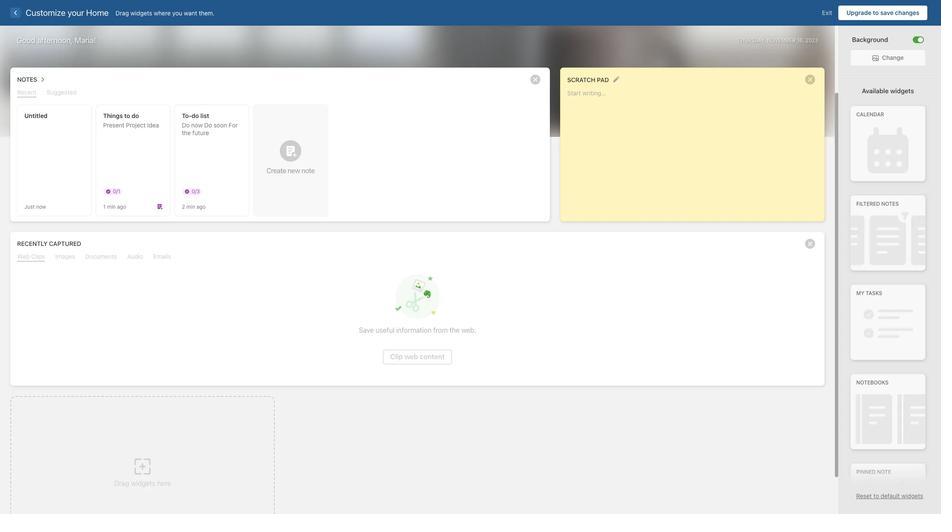 Task type: vqa. For each thing, say whether or not it's contained in the screenshot.
to
yes



Task type: locate. For each thing, give the bounding box(es) containing it.
here
[[157, 480, 171, 488]]

0 vertical spatial to
[[873, 9, 879, 16]]

scratch
[[568, 76, 596, 83]]

good afternoon, maria!
[[17, 36, 96, 45]]

to left save at the right of the page
[[873, 9, 879, 16]]

save
[[881, 9, 894, 16]]

reset to default widgets
[[857, 493, 924, 500]]

reset to default widgets button
[[857, 493, 924, 500]]

pad
[[597, 76, 609, 83]]

changes
[[896, 9, 920, 16]]

exit
[[823, 9, 833, 16]]

maria!
[[75, 36, 96, 45]]

to inside button
[[873, 9, 879, 16]]

widgets right 'available'
[[891, 87, 915, 95]]

widgets
[[131, 9, 152, 16], [891, 87, 915, 95], [131, 480, 155, 488], [902, 493, 924, 500]]

to for reset
[[874, 493, 880, 500]]

available
[[863, 87, 889, 95]]

drag left here
[[114, 480, 129, 488]]

to right reset on the right bottom of the page
[[874, 493, 880, 500]]

good
[[17, 36, 35, 45]]

drag widgets here
[[114, 480, 171, 488]]

your
[[68, 8, 84, 18]]

notebooks
[[857, 380, 889, 386]]

1 vertical spatial to
[[874, 493, 880, 500]]

widgets right default
[[902, 493, 924, 500]]

pinned note
[[857, 469, 892, 476]]

note
[[878, 469, 892, 476]]

thursday, november 16, 2023
[[738, 37, 819, 43]]

to
[[873, 9, 879, 16], [874, 493, 880, 500]]

widgets left where
[[131, 9, 152, 16]]

change button
[[851, 50, 926, 66]]

exit button
[[816, 6, 839, 20]]

to for upgrade
[[873, 9, 879, 16]]

scratch pad
[[568, 76, 609, 83]]

widgets left here
[[131, 480, 155, 488]]

available widgets
[[863, 87, 915, 95]]

2023
[[806, 37, 819, 43]]

1 vertical spatial drag
[[114, 480, 129, 488]]

pinned
[[857, 469, 876, 476]]

drag
[[116, 9, 129, 16], [114, 480, 129, 488]]

notes
[[882, 201, 899, 207]]

drag right the home
[[116, 9, 129, 16]]

home
[[86, 8, 109, 18]]

remove image
[[527, 71, 544, 88], [802, 71, 819, 88], [802, 236, 819, 253]]

0 vertical spatial drag
[[116, 9, 129, 16]]

you
[[172, 9, 182, 16]]

default
[[881, 493, 901, 500]]

upgrade to save changes
[[847, 9, 920, 16]]

reset
[[857, 493, 872, 500]]

my
[[857, 290, 865, 297]]



Task type: describe. For each thing, give the bounding box(es) containing it.
customize
[[26, 8, 66, 18]]

drag widgets where you want them.
[[116, 9, 215, 16]]

drag for drag widgets here
[[114, 480, 129, 488]]

filtered
[[857, 201, 881, 207]]

drag for drag widgets where you want them.
[[116, 9, 129, 16]]

where
[[154, 9, 171, 16]]

them.
[[199, 9, 215, 16]]

calendar
[[857, 111, 885, 118]]

my tasks
[[857, 290, 883, 297]]

upgrade
[[847, 9, 872, 16]]

customize your home
[[26, 8, 109, 18]]

tasks
[[866, 290, 883, 297]]

widgets for drag widgets here
[[131, 480, 155, 488]]

thursday,
[[738, 37, 766, 43]]

widgets for drag widgets where you want them.
[[131, 9, 152, 16]]

background
[[853, 36, 889, 43]]

november
[[768, 37, 796, 43]]

filtered notes
[[857, 201, 899, 207]]

background image
[[919, 37, 924, 42]]

want
[[184, 9, 197, 16]]

change
[[883, 54, 904, 61]]

afternoon,
[[37, 36, 73, 45]]

scratch pad button
[[568, 74, 609, 85]]

upgrade to save changes button
[[839, 6, 928, 20]]

edit widget title image
[[613, 76, 620, 83]]

widgets for available widgets
[[891, 87, 915, 95]]

16,
[[798, 37, 805, 43]]



